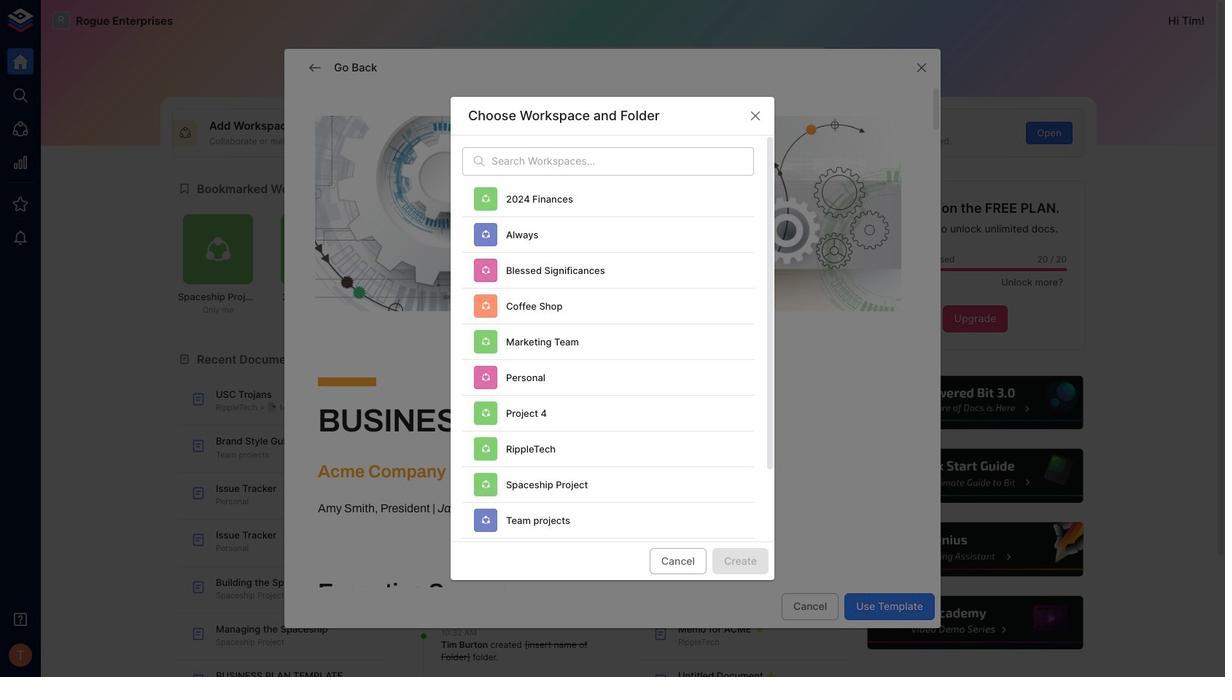 Task type: locate. For each thing, give the bounding box(es) containing it.
help image
[[866, 374, 1086, 432], [866, 448, 1086, 506], [866, 521, 1086, 579], [866, 595, 1086, 653]]

2 help image from the top
[[866, 448, 1086, 506]]

3 help image from the top
[[866, 521, 1086, 579]]

dialog
[[285, 49, 941, 678], [451, 97, 775, 616]]



Task type: vqa. For each thing, say whether or not it's contained in the screenshot.
QUICK
no



Task type: describe. For each thing, give the bounding box(es) containing it.
1 help image from the top
[[866, 374, 1086, 432]]

4 help image from the top
[[866, 595, 1086, 653]]

Search Workspaces... text field
[[492, 147, 754, 176]]



